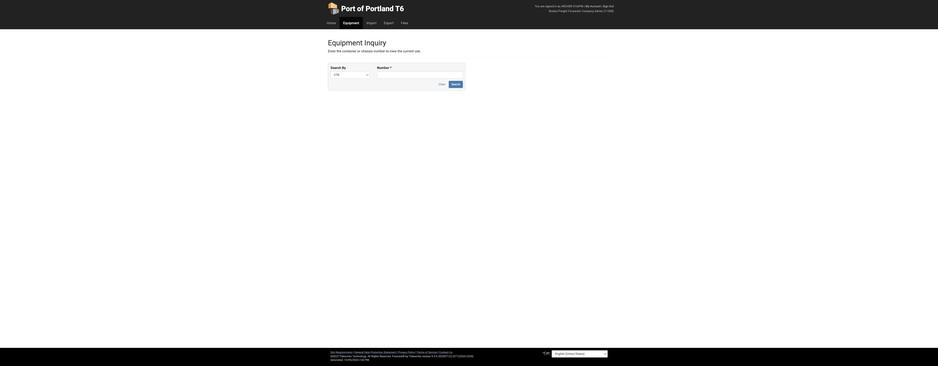 Task type: vqa. For each thing, say whether or not it's contained in the screenshot.
the bottommost of
no



Task type: locate. For each thing, give the bounding box(es) containing it.
number
[[467, 62, 482, 66]]

to
[[483, 62, 487, 66]]

equipment button
[[425, 21, 454, 36]]

equipment
[[429, 26, 450, 31], [410, 48, 454, 59]]

current
[[504, 62, 518, 66]]

1 horizontal spatial the
[[497, 62, 503, 66]]

the
[[421, 62, 427, 66], [497, 62, 503, 66]]

equipment inside dropdown button
[[429, 26, 450, 31]]

the right enter
[[421, 62, 427, 66]]

0 vertical spatial equipment
[[429, 26, 450, 31]]

1 the from the left
[[421, 62, 427, 66]]

import
[[459, 26, 471, 31]]

1 vertical spatial equipment
[[410, 48, 454, 59]]

fees
[[502, 26, 511, 31]]

enter
[[410, 62, 420, 66]]

container
[[428, 62, 446, 66]]

0 horizontal spatial the
[[421, 62, 427, 66]]

the right 'view'
[[497, 62, 503, 66]]

equipment inquiry enter the container or chassis number to view the current use.
[[410, 48, 527, 66]]

equipment right home
[[429, 26, 450, 31]]

equipment inside equipment inquiry enter the container or chassis number to view the current use.
[[410, 48, 454, 59]]

inquiry
[[456, 48, 483, 59]]

use.
[[519, 62, 527, 66]]

equipment up the container
[[410, 48, 454, 59]]



Task type: describe. For each thing, give the bounding box(es) containing it.
or
[[447, 62, 451, 66]]

equipment for equipment inquiry enter the container or chassis number to view the current use.
[[410, 48, 454, 59]]

export
[[480, 26, 493, 31]]

import button
[[454, 21, 476, 36]]

home button
[[404, 21, 425, 36]]

fees button
[[497, 21, 515, 36]]

2 the from the left
[[497, 62, 503, 66]]

home
[[409, 26, 420, 31]]

chassis
[[452, 62, 466, 66]]

export button
[[476, 21, 497, 36]]

view
[[488, 62, 496, 66]]

Number * text field
[[472, 89, 579, 98]]

equipment for equipment
[[429, 26, 450, 31]]



